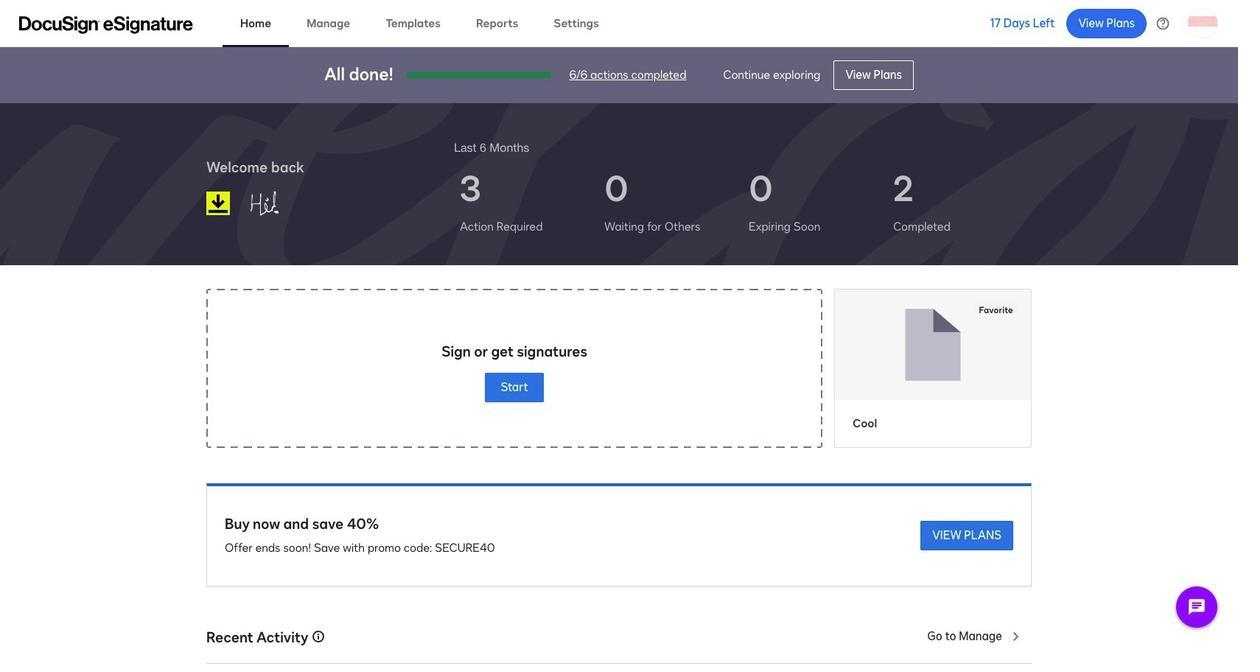Task type: vqa. For each thing, say whether or not it's contained in the screenshot.
heading
yes



Task type: locate. For each thing, give the bounding box(es) containing it.
docusignlogo image
[[206, 192, 230, 215]]

heading
[[454, 139, 530, 156]]

list
[[454, 156, 1032, 248]]



Task type: describe. For each thing, give the bounding box(es) containing it.
use cool image
[[836, 290, 1032, 400]]

your uploaded profile image image
[[1189, 8, 1218, 38]]

docusign esignature image
[[19, 16, 193, 34]]

generic name image
[[243, 184, 319, 223]]



